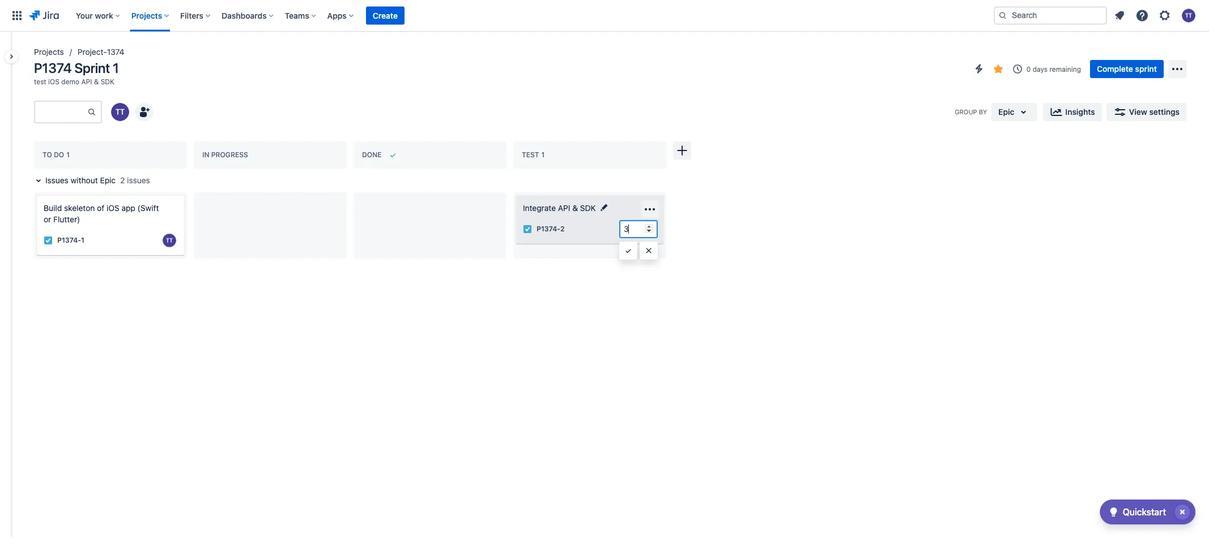 Task type: locate. For each thing, give the bounding box(es) containing it.
0 horizontal spatial task image
[[44, 236, 53, 245]]

sprint
[[1135, 64, 1157, 74]]

by
[[979, 108, 987, 116]]

p1374- down integrate
[[537, 225, 560, 233]]

0 vertical spatial epic
[[998, 107, 1014, 117]]

do
[[54, 151, 64, 159]]

&
[[94, 78, 99, 86], [572, 204, 578, 213]]

1 vertical spatial 1
[[81, 237, 84, 245]]

insights
[[1065, 107, 1095, 117]]

p1374-1
[[57, 237, 84, 245]]

p1374-
[[537, 225, 560, 233], [57, 237, 81, 245]]

primary element
[[7, 0, 994, 31]]

2 inside 'link'
[[560, 225, 565, 233]]

banner containing your work
[[0, 0, 1209, 32]]

project-1374 link
[[77, 45, 124, 59]]

0 horizontal spatial epic
[[100, 176, 116, 185]]

1 horizontal spatial ios
[[106, 204, 119, 213]]

or
[[44, 215, 51, 224]]

2 left issues
[[120, 176, 125, 185]]

projects
[[131, 11, 162, 20], [34, 47, 64, 57]]

api
[[81, 78, 92, 86], [558, 204, 570, 213]]

to do
[[42, 151, 64, 159]]

1
[[113, 60, 119, 76], [81, 237, 84, 245]]

1 horizontal spatial projects
[[131, 11, 162, 20]]

p1374-2 link
[[537, 224, 565, 234]]

p1374-2
[[537, 225, 565, 233]]

0 vertical spatial projects
[[131, 11, 162, 20]]

1 horizontal spatial api
[[558, 204, 570, 213]]

0 horizontal spatial ios
[[48, 78, 59, 86]]

p1374
[[34, 60, 72, 76]]

task image left p1374-2 'link'
[[523, 225, 532, 234]]

1 vertical spatial projects
[[34, 47, 64, 57]]

api right integrate
[[558, 204, 570, 213]]

epic
[[998, 107, 1014, 117], [100, 176, 116, 185]]

task image
[[523, 225, 532, 234], [44, 236, 53, 245]]

0 days remaining image
[[1011, 62, 1024, 76]]

unassigned image
[[642, 223, 655, 236]]

apps button
[[324, 7, 358, 25]]

epic button
[[992, 103, 1037, 121]]

0 horizontal spatial projects
[[34, 47, 64, 57]]

sdk inside p1374 sprint 1 test ios demo api & sdk
[[101, 78, 114, 86]]

2 down integrate api & sdk
[[560, 225, 565, 233]]

projects up p1374
[[34, 47, 64, 57]]

ios down p1374
[[48, 78, 59, 86]]

1 horizontal spatial 2
[[560, 225, 565, 233]]

0 days remaining
[[1026, 65, 1081, 73]]

to do element
[[42, 151, 72, 159]]

sdk down sprint
[[101, 78, 114, 86]]

sdk
[[101, 78, 114, 86], [580, 204, 596, 213]]

help image
[[1135, 9, 1149, 22]]

filters button
[[177, 7, 215, 25]]

& inside p1374 sprint 1 test ios demo api & sdk
[[94, 78, 99, 86]]

work
[[95, 11, 113, 20]]

1374
[[107, 47, 124, 57]]

complete sprint
[[1097, 64, 1157, 74]]

& down sprint
[[94, 78, 99, 86]]

test
[[34, 78, 46, 86]]

1 vertical spatial ios
[[106, 204, 119, 213]]

api down sprint
[[81, 78, 92, 86]]

in progress
[[202, 151, 248, 159]]

epic right by
[[998, 107, 1014, 117]]

0
[[1026, 65, 1031, 73]]

test element
[[522, 151, 547, 159]]

api inside p1374 sprint 1 test ios demo api & sdk
[[81, 78, 92, 86]]

p1374- for 2
[[537, 225, 560, 233]]

more actions for p1374-2 integrate api & sdk image
[[643, 203, 657, 216]]

ios right of
[[106, 204, 119, 213]]

epic right without
[[100, 176, 116, 185]]

0 vertical spatial p1374-
[[537, 225, 560, 233]]

projects for projects link
[[34, 47, 64, 57]]

None number field
[[620, 221, 657, 237]]

0 vertical spatial task image
[[523, 225, 532, 234]]

ios
[[48, 78, 59, 86], [106, 204, 119, 213]]

your
[[76, 11, 93, 20]]

automations menu button icon image
[[972, 62, 986, 76]]

p1374- inside 'link'
[[537, 225, 560, 233]]

0 vertical spatial sdk
[[101, 78, 114, 86]]

0 horizontal spatial 1
[[81, 237, 84, 245]]

your work button
[[72, 7, 124, 25]]

notifications image
[[1113, 9, 1126, 22]]

0 horizontal spatial sdk
[[101, 78, 114, 86]]

Search field
[[994, 7, 1107, 25]]

projects link
[[34, 45, 64, 59]]

1 horizontal spatial epic
[[998, 107, 1014, 117]]

banner
[[0, 0, 1209, 32]]

task image down or
[[44, 236, 53, 245]]

filters
[[180, 11, 203, 20]]

Search this board text field
[[35, 102, 87, 122]]

build skeleton of ios app (swift or flutter)
[[44, 204, 159, 224]]

ios inside build skeleton of ios app (swift or flutter)
[[106, 204, 119, 213]]

sdk left edit summary icon
[[580, 204, 596, 213]]

p1374- down flutter)
[[57, 237, 81, 245]]

view settings
[[1129, 107, 1180, 117]]

demo
[[61, 78, 79, 86]]

0 horizontal spatial &
[[94, 78, 99, 86]]

epic inside popup button
[[998, 107, 1014, 117]]

projects right "work"
[[131, 11, 162, 20]]

search image
[[998, 11, 1007, 20]]

1 horizontal spatial p1374-
[[537, 225, 560, 233]]

without
[[71, 176, 98, 185]]

terry turtle image
[[111, 103, 129, 121]]

test
[[522, 151, 539, 159]]

group
[[955, 108, 977, 116]]

1 vertical spatial task image
[[44, 236, 53, 245]]

1 horizontal spatial task image
[[523, 225, 532, 234]]

in
[[202, 151, 209, 159]]

jira image
[[29, 9, 59, 22], [29, 9, 59, 22]]

check image
[[1107, 506, 1120, 520]]

1 vertical spatial 2
[[560, 225, 565, 233]]

create column image
[[675, 144, 689, 157]]

0 horizontal spatial 2
[[120, 176, 125, 185]]

& left edit summary icon
[[572, 204, 578, 213]]

0 vertical spatial 1
[[113, 60, 119, 76]]

1 vertical spatial p1374-
[[57, 237, 81, 245]]

0 vertical spatial ios
[[48, 78, 59, 86]]

1 horizontal spatial 1
[[113, 60, 119, 76]]

0 vertical spatial api
[[81, 78, 92, 86]]

2
[[120, 176, 125, 185], [560, 225, 565, 233]]

p1374-1 link
[[57, 236, 84, 246]]

issues without epic 2 issues
[[45, 176, 150, 185]]

your profile and settings image
[[1182, 9, 1195, 22]]

progress
[[211, 151, 248, 159]]

0 horizontal spatial p1374-
[[57, 237, 81, 245]]

flutter)
[[53, 215, 80, 224]]

1 down 1374
[[113, 60, 119, 76]]

assignee: terry turtle image
[[163, 234, 176, 247]]

1 vertical spatial sdk
[[580, 204, 596, 213]]

integrate api & sdk
[[523, 204, 596, 213]]

1 inside p1374 sprint 1 test ios demo api & sdk
[[113, 60, 119, 76]]

to
[[42, 151, 52, 159]]

sidebar navigation image
[[0, 45, 25, 68]]

0 horizontal spatial api
[[81, 78, 92, 86]]

0 vertical spatial &
[[94, 78, 99, 86]]

projects inside popup button
[[131, 11, 162, 20]]

1 vertical spatial &
[[572, 204, 578, 213]]

view settings button
[[1106, 103, 1186, 121]]

1 down skeleton
[[81, 237, 84, 245]]



Task type: describe. For each thing, give the bounding box(es) containing it.
1 horizontal spatial &
[[572, 204, 578, 213]]

quickstart
[[1123, 507, 1166, 518]]

insights button
[[1043, 103, 1102, 121]]

more image
[[1170, 62, 1184, 76]]

build
[[44, 204, 62, 213]]

star p1374 board image
[[991, 62, 1005, 76]]

edit summary image
[[597, 200, 611, 214]]

(swift
[[137, 204, 159, 213]]

teams
[[285, 11, 309, 20]]

of
[[97, 204, 104, 213]]

task image for p1374-2
[[523, 225, 532, 234]]

sprint
[[74, 60, 110, 76]]

apps
[[327, 11, 347, 20]]

create button
[[366, 7, 404, 25]]

app
[[122, 204, 135, 213]]

days
[[1033, 65, 1048, 73]]

insights image
[[1049, 105, 1063, 119]]

your work
[[76, 11, 113, 20]]

confirm image
[[624, 246, 633, 255]]

cancel image
[[644, 246, 653, 255]]

project-1374
[[77, 47, 124, 57]]

projects for projects popup button
[[131, 11, 162, 20]]

teams button
[[281, 7, 320, 25]]

1 horizontal spatial sdk
[[580, 204, 596, 213]]

project-
[[77, 47, 107, 57]]

1 vertical spatial api
[[558, 204, 570, 213]]

issues
[[45, 176, 68, 185]]

complete
[[1097, 64, 1133, 74]]

task image for p1374-1
[[44, 236, 53, 245]]

appswitcher icon image
[[10, 9, 24, 22]]

issues
[[127, 176, 150, 185]]

settings image
[[1158, 9, 1172, 22]]

projects button
[[128, 7, 173, 25]]

ios inside p1374 sprint 1 test ios demo api & sdk
[[48, 78, 59, 86]]

remaining
[[1050, 65, 1081, 73]]

0 vertical spatial 2
[[120, 176, 125, 185]]

done
[[362, 151, 382, 159]]

integrate
[[523, 204, 556, 213]]

p1374 sprint 1 test ios demo api & sdk
[[34, 60, 119, 86]]

p1374- for 1
[[57, 237, 81, 245]]

settings
[[1149, 107, 1180, 117]]

test ios demo api & sdk element
[[34, 77, 114, 86]]

complete sprint button
[[1090, 60, 1164, 78]]

dashboards button
[[218, 7, 278, 25]]

add people image
[[137, 105, 151, 119]]

1 vertical spatial epic
[[100, 176, 116, 185]]

create
[[373, 11, 398, 20]]

view
[[1129, 107, 1147, 117]]

quickstart button
[[1100, 500, 1195, 525]]

dashboards
[[222, 11, 267, 20]]

group by
[[955, 108, 987, 116]]

skeleton
[[64, 204, 95, 213]]

dismiss quickstart image
[[1173, 504, 1191, 522]]



Task type: vqa. For each thing, say whether or not it's contained in the screenshot.
the left "Kanban"
no



